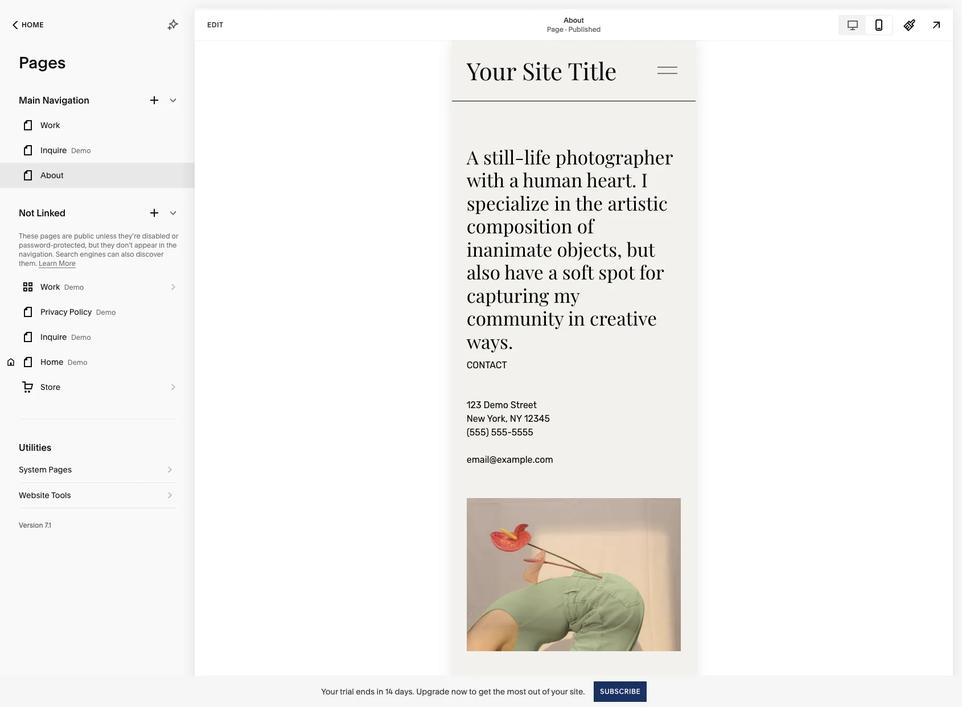Task type: locate. For each thing, give the bounding box(es) containing it.
ends
[[356, 687, 375, 697]]

in
[[159, 241, 165, 250], [377, 687, 384, 697]]

about
[[564, 16, 584, 24], [40, 170, 64, 181]]

system
[[19, 465, 47, 475]]

but
[[88, 241, 99, 250]]

password-
[[19, 241, 53, 250]]

also
[[121, 250, 134, 259]]

14
[[386, 687, 393, 697]]

pages
[[19, 53, 66, 72], [49, 465, 72, 475]]

upgrade
[[417, 687, 450, 697]]

demo down policy
[[71, 333, 91, 342]]

pages inside button
[[49, 465, 72, 475]]

demo right policy
[[96, 308, 116, 317]]

0 vertical spatial home
[[22, 21, 44, 29]]

about page · published
[[547, 16, 601, 33]]

main
[[19, 95, 40, 106]]

inquire demo up home demo
[[40, 332, 91, 342]]

2 inquire from the top
[[40, 332, 67, 342]]

0 horizontal spatial about
[[40, 170, 64, 181]]

edit
[[207, 20, 224, 29]]

about up linked
[[40, 170, 64, 181]]

home button
[[0, 13, 56, 38]]

website tools
[[19, 491, 71, 501]]

1 vertical spatial inquire
[[40, 332, 67, 342]]

discover
[[136, 250, 164, 259]]

protected,
[[53, 241, 87, 250]]

2 work from the top
[[40, 282, 60, 292]]

demo down more
[[64, 283, 84, 292]]

0 vertical spatial the
[[166, 241, 177, 250]]

1 vertical spatial work
[[40, 282, 60, 292]]

0 vertical spatial inquire demo
[[40, 145, 91, 156]]

these pages are public unless they're disabled or password-protected, but they don't appear in the navigation. search engines can also discover them.
[[19, 232, 178, 268]]

system pages
[[19, 465, 72, 475]]

0 vertical spatial inquire
[[40, 145, 67, 156]]

privacy
[[40, 307, 68, 317]]

demo up "store" button
[[68, 358, 87, 367]]

about up ·
[[564, 16, 584, 24]]

work button
[[0, 113, 195, 138]]

public
[[74, 232, 94, 240]]

home
[[22, 21, 44, 29], [40, 357, 63, 368]]

out
[[528, 687, 541, 697]]

demo
[[71, 146, 91, 155], [64, 283, 84, 292], [96, 308, 116, 317], [71, 333, 91, 342], [68, 358, 87, 367]]

inquire demo down work button
[[40, 145, 91, 156]]

1 vertical spatial inquire demo
[[40, 332, 91, 342]]

are
[[62, 232, 72, 240]]

1 work from the top
[[40, 120, 60, 130]]

your
[[321, 687, 338, 697]]

inquire demo
[[40, 145, 91, 156], [40, 332, 91, 342]]

about inside button
[[40, 170, 64, 181]]

the
[[166, 241, 177, 250], [493, 687, 506, 697]]

1 vertical spatial in
[[377, 687, 384, 697]]

your
[[552, 687, 568, 697]]

0 horizontal spatial in
[[159, 241, 165, 250]]

to
[[470, 687, 477, 697]]

pages up tools on the bottom of the page
[[49, 465, 72, 475]]

1 horizontal spatial about
[[564, 16, 584, 24]]

work
[[40, 120, 60, 130], [40, 282, 60, 292]]

1 inquire demo from the top
[[40, 145, 91, 156]]

inquire down the main navigation
[[40, 145, 67, 156]]

1 horizontal spatial in
[[377, 687, 384, 697]]

0 vertical spatial work
[[40, 120, 60, 130]]

days.
[[395, 687, 415, 697]]

engines
[[80, 250, 106, 259]]

system pages button
[[19, 458, 176, 483]]

store button
[[0, 375, 195, 400]]

utilities
[[19, 442, 51, 454]]

pages up the main navigation
[[19, 53, 66, 72]]

demo inside privacy policy demo
[[96, 308, 116, 317]]

the right get on the bottom of page
[[493, 687, 506, 697]]

1 vertical spatial the
[[493, 687, 506, 697]]

1 vertical spatial about
[[40, 170, 64, 181]]

unless
[[96, 232, 117, 240]]

main navigation
[[19, 95, 89, 106]]

work for work
[[40, 120, 60, 130]]

your trial ends in 14 days. upgrade now to get the most out of your site.
[[321, 687, 585, 697]]

0 vertical spatial about
[[564, 16, 584, 24]]

version 7.1
[[19, 521, 51, 530]]

0 horizontal spatial the
[[166, 241, 177, 250]]

them.
[[19, 259, 37, 268]]

0 vertical spatial pages
[[19, 53, 66, 72]]

1 horizontal spatial the
[[493, 687, 506, 697]]

can
[[108, 250, 119, 259]]

home demo
[[40, 357, 87, 368]]

about inside about page · published
[[564, 16, 584, 24]]

work down learn
[[40, 282, 60, 292]]

in down disabled
[[159, 241, 165, 250]]

work for work demo
[[40, 282, 60, 292]]

they're
[[118, 232, 141, 240]]

1 vertical spatial home
[[40, 357, 63, 368]]

demo up about button
[[71, 146, 91, 155]]

tools
[[51, 491, 71, 501]]

tab list
[[840, 16, 893, 34]]

work down the main navigation
[[40, 120, 60, 130]]

inquire
[[40, 145, 67, 156], [40, 332, 67, 342]]

0 vertical spatial in
[[159, 241, 165, 250]]

work inside work button
[[40, 120, 60, 130]]

add a new page to the "not linked" navigation group image
[[148, 207, 161, 219]]

2 inquire demo from the top
[[40, 332, 91, 342]]

home for home
[[22, 21, 44, 29]]

demo inside home demo
[[68, 358, 87, 367]]

inquire down the privacy in the top left of the page
[[40, 332, 67, 342]]

the down or in the left of the page
[[166, 241, 177, 250]]

home inside home button
[[22, 21, 44, 29]]

1 vertical spatial pages
[[49, 465, 72, 475]]

edit button
[[200, 14, 231, 35]]

trial
[[340, 687, 354, 697]]

in left 14
[[377, 687, 384, 697]]

of
[[543, 687, 550, 697]]

navigation
[[42, 95, 89, 106]]

more
[[59, 259, 76, 268]]

7.1
[[45, 521, 51, 530]]

don't
[[116, 241, 133, 250]]



Task type: vqa. For each thing, say whether or not it's contained in the screenshot.
top the
yes



Task type: describe. For each thing, give the bounding box(es) containing it.
version
[[19, 521, 43, 530]]

home for home demo
[[40, 357, 63, 368]]

policy
[[69, 307, 92, 317]]

learn more link
[[39, 259, 76, 268]]

they
[[101, 241, 115, 250]]

about button
[[0, 163, 195, 188]]

page
[[547, 25, 564, 33]]

website tools button
[[19, 483, 176, 508]]

about for about
[[40, 170, 64, 181]]

in inside these pages are public unless they're disabled or password-protected, but they don't appear in the navigation. search engines can also discover them.
[[159, 241, 165, 250]]

add a new page to the "main navigation" group image
[[148, 94, 161, 107]]

subscribe
[[601, 687, 641, 696]]

not linked
[[19, 207, 66, 219]]

store
[[40, 382, 60, 393]]

the inside these pages are public unless they're disabled or password-protected, but they don't appear in the navigation. search engines can also discover them.
[[166, 241, 177, 250]]

pages
[[40, 232, 60, 240]]

work demo
[[40, 282, 84, 292]]

navigation.
[[19, 250, 54, 259]]

demo inside work demo
[[64, 283, 84, 292]]

appear
[[134, 241, 157, 250]]

learn more
[[39, 259, 76, 268]]

these
[[19, 232, 38, 240]]

·
[[566, 25, 567, 33]]

1 inquire from the top
[[40, 145, 67, 156]]

or
[[172, 232, 178, 240]]

subscribe button
[[595, 682, 648, 702]]

learn
[[39, 259, 57, 268]]

not
[[19, 207, 34, 219]]

privacy policy demo
[[40, 307, 116, 317]]

about for about page · published
[[564, 16, 584, 24]]

get
[[479, 687, 491, 697]]

search
[[56, 250, 78, 259]]

now
[[452, 687, 468, 697]]

published
[[569, 25, 601, 33]]

website
[[19, 491, 50, 501]]

site.
[[570, 687, 585, 697]]

disabled
[[142, 232, 170, 240]]

linked
[[37, 207, 66, 219]]

most
[[507, 687, 527, 697]]



